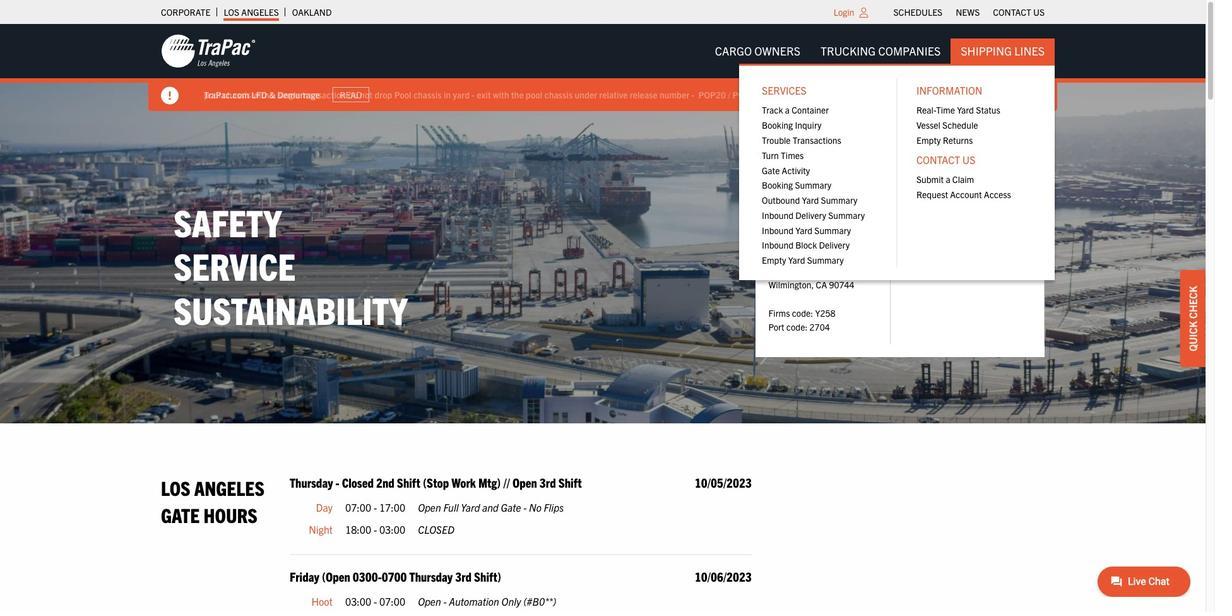 Task type: describe. For each thing, give the bounding box(es) containing it.
1 shift from the left
[[397, 475, 420, 490]]

(stop
[[423, 475, 449, 490]]

los for los angeles
[[224, 6, 239, 18]]

container
[[792, 104, 829, 116]]

147
[[814, 265, 829, 276]]

pop40
[[733, 89, 760, 100]]

0 horizontal spatial 07:00
[[345, 501, 371, 514]]

2 booking from the top
[[762, 180, 793, 191]]

10/06/2023
[[695, 569, 752, 585]]

a for submit
[[946, 174, 951, 185]]

shipping lines menu item
[[739, 38, 1055, 280]]

1 / from the left
[[728, 89, 731, 100]]

2 inbound from the top
[[762, 225, 794, 236]]

trapac.com lfd & demurrage
[[204, 89, 320, 100]]

18:00 - 03:00
[[345, 524, 405, 536]]

summary down los angeles terminal info
[[828, 210, 865, 221]]

- left 'closed'
[[336, 475, 339, 490]]

1 vertical spatial code:
[[787, 322, 808, 333]]

- left 'exit'
[[472, 89, 475, 100]]

news
[[956, 6, 980, 18]]

contact for contact us link to the top
[[993, 6, 1032, 18]]

the
[[511, 89, 524, 100]]

service
[[174, 243, 296, 289]]

0 vertical spatial delivery
[[796, 210, 826, 221]]

shipping
[[961, 44, 1012, 58]]

booking inquiry link
[[752, 118, 888, 133]]

news link
[[956, 3, 980, 21]]

gate inside los angeles gate hours
[[161, 503, 200, 527]]

summary up inbound block delivery link
[[815, 225, 851, 236]]

vessel
[[917, 119, 941, 131]]

1 chassis from the left
[[223, 89, 251, 100]]

2 / from the left
[[762, 89, 765, 100]]

corporate
[[161, 6, 210, 18]]

schedules
[[894, 6, 943, 18]]

schedule
[[943, 119, 978, 131]]

contact us for contact us link to the top
[[993, 6, 1045, 18]]

services link
[[752, 78, 888, 103]]

day
[[316, 501, 333, 514]]

0 horizontal spatial thursday
[[290, 475, 333, 490]]

2nd
[[376, 475, 394, 490]]

contact for the bottommost contact us link
[[917, 153, 960, 166]]

0 vertical spatial a
[[271, 89, 276, 100]]

//
[[503, 475, 510, 490]]

lines
[[1015, 44, 1045, 58]]

quick check link
[[1181, 270, 1206, 367]]

menu bar inside banner
[[705, 38, 1055, 280]]

inbound delivery summary link
[[752, 208, 888, 223]]

0 vertical spatial 3rd
[[540, 475, 556, 490]]

2 chassis from the left
[[413, 89, 442, 100]]

3 inbound from the top
[[762, 240, 794, 251]]

closed
[[418, 524, 455, 536]]

1 vertical spatial 03:00
[[345, 595, 371, 608]]

work
[[452, 475, 476, 490]]

1 horizontal spatial thursday
[[409, 569, 453, 585]]

outbound
[[762, 195, 800, 206]]

submit a claim link
[[907, 172, 1042, 187]]

real-
[[917, 104, 936, 116]]

y258
[[815, 307, 836, 319]]

access
[[984, 189, 1011, 200]]

trouble transactions link
[[752, 133, 888, 148]]

menu for contact us
[[907, 172, 1042, 202]]

quick
[[1187, 321, 1200, 352]]

cargo
[[715, 44, 752, 58]]

2 pool from the left
[[526, 89, 543, 100]]

oakland link
[[292, 3, 332, 21]]

transactions
[[793, 134, 842, 146]]

10/05/2023
[[695, 475, 752, 490]]

solid image
[[161, 87, 179, 105]]

(#b0**)
[[524, 595, 556, 608]]

information link
[[907, 78, 1042, 103]]

yard
[[453, 89, 470, 100]]

login
[[834, 6, 855, 18]]

times
[[781, 150, 804, 161]]

- right number
[[692, 89, 695, 100]]

in
[[444, 89, 451, 100]]

- left 17:00
[[374, 501, 377, 514]]

do
[[348, 89, 358, 100]]

2 shift from the left
[[559, 475, 582, 490]]

menu for services
[[752, 103, 888, 268]]

open - automation only (#b0**)
[[418, 595, 556, 608]]

empty inside track a container booking inquiry trouble transactions turn times gate activity booking summary outbound yard summary inbound delivery summary inbound yard summary inbound block delivery empty yard summary
[[762, 255, 786, 266]]

only
[[502, 595, 521, 608]]

17:00
[[379, 501, 405, 514]]

thursday - closed 2nd shift (stop work mtg) // open 3rd shift
[[290, 475, 582, 490]]

hours
[[204, 503, 258, 527]]

companies
[[879, 44, 941, 58]]

shipping lines link
[[951, 38, 1055, 64]]

ca
[[816, 279, 827, 290]]

3 chassis from the left
[[545, 89, 573, 100]]

open full yard and gate - no flips
[[418, 501, 564, 514]]

check
[[1187, 286, 1200, 319]]

account
[[950, 189, 982, 200]]

menu bar containing schedules
[[887, 3, 1052, 21]]

and
[[482, 501, 499, 514]]

bridges
[[830, 251, 859, 262]]

- left the no at the left bottom of the page
[[524, 501, 527, 514]]

real-time yard status link
[[907, 103, 1042, 118]]

cargo owners link
[[705, 38, 811, 64]]

contact us for the bottommost contact us link
[[917, 153, 976, 166]]

trucking companies
[[821, 44, 941, 58]]

los for los angeles terminal info
[[769, 188, 787, 201]]

transaction
[[302, 89, 346, 100]]

real-time yard status vessel schedule empty returns
[[917, 104, 1001, 146]]

inquiry
[[795, 119, 822, 131]]

- down 0300-
[[374, 595, 377, 608]]

summary up 'outbound yard summary' link
[[795, 180, 832, 191]]

0 vertical spatial contact us link
[[993, 3, 1045, 21]]

1 vertical spatial 07:00
[[379, 595, 405, 608]]

trouble
[[762, 134, 791, 146]]

booking summary link
[[752, 178, 888, 193]]

request account access link
[[907, 187, 1042, 202]]

friday
[[290, 569, 319, 585]]

submit
[[917, 174, 944, 185]]

us for the bottommost contact us link
[[963, 153, 976, 166]]

2 with from the left
[[493, 89, 509, 100]]

relative
[[599, 89, 628, 100]]



Task type: vqa. For each thing, say whether or not it's contained in the screenshot.
TraPac
no



Task type: locate. For each thing, give the bounding box(es) containing it.
0 vertical spatial los
[[224, 6, 239, 18]]

menu for shipping lines
[[739, 64, 1055, 280]]

information
[[917, 84, 983, 97]]

contact us inside menu item
[[917, 153, 976, 166]]

friday  (open 0300-0700 thursday 3rd shift)
[[290, 569, 501, 585]]

menu containing real-time yard status
[[907, 103, 1042, 148]]

los angeles
[[224, 6, 279, 18]]

us inside menu item
[[963, 153, 976, 166]]

services
[[762, 84, 807, 97]]

1 horizontal spatial 07:00
[[379, 595, 405, 608]]

1 horizontal spatial los
[[224, 6, 239, 18]]

1 vertical spatial angeles
[[789, 188, 833, 201]]

gate inside track a container booking inquiry trouble transactions turn times gate activity booking summary outbound yard summary inbound delivery summary inbound yard summary inbound block delivery empty yard summary
[[762, 165, 780, 176]]

menu containing track a container
[[752, 103, 888, 268]]

/ left pop40
[[728, 89, 731, 100]]

los angeles gate hours
[[161, 475, 265, 527]]

safety
[[174, 199, 282, 245]]

1 horizontal spatial contact
[[993, 6, 1032, 18]]

contact us down returns
[[917, 153, 976, 166]]

info
[[887, 188, 910, 201]]

firms
[[769, 307, 790, 319]]

0 horizontal spatial 03:00
[[345, 595, 371, 608]]

0 horizontal spatial contact us
[[917, 153, 976, 166]]

0 horizontal spatial with
[[253, 89, 269, 100]]

banner
[[0, 24, 1215, 280]]

west
[[786, 251, 804, 262]]

a left claim
[[946, 174, 951, 185]]

03:00 down 0300-
[[345, 595, 371, 608]]

0300-
[[353, 569, 382, 585]]

0 vertical spatial inbound
[[762, 210, 794, 221]]

yard right full
[[461, 501, 480, 514]]

2 horizontal spatial chassis
[[545, 89, 573, 100]]

pool right the
[[526, 89, 543, 100]]

a for track
[[785, 104, 790, 116]]

0700
[[382, 569, 407, 585]]

full
[[443, 501, 459, 514]]

booking up trouble
[[762, 119, 793, 131]]

number
[[660, 89, 690, 100]]

630 west harry bridges blvd berths 136-147 wilmington, ca 90744
[[769, 251, 878, 290]]

empty
[[917, 134, 941, 146], [762, 255, 786, 266]]

thursday right '0700'
[[409, 569, 453, 585]]

gate down turn
[[762, 165, 780, 176]]

0 horizontal spatial pool
[[204, 89, 221, 100]]

yard up block
[[796, 225, 813, 236]]

delivery
[[796, 210, 826, 221], [819, 240, 850, 251]]

summary up inbound delivery summary link
[[821, 195, 858, 206]]

angeles for los angeles
[[241, 6, 279, 18]]

demurrage
[[277, 89, 320, 100]]

136-
[[796, 265, 814, 276]]

a inside submit a claim request account access
[[946, 174, 951, 185]]

oakland
[[292, 6, 332, 18]]

1 horizontal spatial pool
[[526, 89, 543, 100]]

shift right 2nd at the left
[[397, 475, 420, 490]]

angeles inside los angeles gate hours
[[194, 475, 265, 500]]

berths
[[769, 265, 794, 276]]

thursday up day
[[290, 475, 333, 490]]

0 horizontal spatial shift
[[397, 475, 420, 490]]

menu
[[739, 64, 1055, 280], [752, 103, 888, 268], [907, 103, 1042, 148], [907, 172, 1042, 202]]

1 vertical spatial open
[[418, 501, 441, 514]]

2 horizontal spatial los
[[769, 188, 787, 201]]

inbound down outbound
[[762, 210, 794, 221]]

los angeles image
[[161, 33, 256, 69]]

angeles for los angeles gate hours
[[194, 475, 265, 500]]

under
[[575, 89, 597, 100]]

us down empty returns link
[[963, 153, 976, 166]]

menu containing services
[[739, 64, 1055, 280]]

1 vertical spatial thursday
[[409, 569, 453, 585]]

with left single
[[253, 89, 269, 100]]

- right the 18:00
[[374, 524, 377, 536]]

contact us link up claim
[[907, 148, 1042, 172]]

automation
[[449, 595, 499, 608]]

menu containing submit a claim
[[907, 172, 1042, 202]]

1 vertical spatial delivery
[[819, 240, 850, 251]]

turn times link
[[752, 148, 888, 163]]

open for work
[[418, 501, 441, 514]]

1 horizontal spatial us
[[1034, 6, 1045, 18]]

0 vertical spatial us
[[1034, 6, 1045, 18]]

services menu item
[[752, 78, 888, 268]]

inbound block delivery link
[[752, 238, 888, 253]]

1 horizontal spatial gate
[[501, 501, 521, 514]]

0 vertical spatial 03:00
[[379, 524, 405, 536]]

0 horizontal spatial /
[[728, 89, 731, 100]]

corporate link
[[161, 3, 210, 21]]

drop
[[375, 89, 392, 100]]

07:00 up the 18:00
[[345, 501, 371, 514]]

contact up shipping lines at the right of page
[[993, 6, 1032, 18]]

0 vertical spatial menu bar
[[887, 3, 1052, 21]]

/ left pop45
[[762, 89, 765, 100]]

harry
[[806, 251, 828, 262]]

delivery up the inbound yard summary link
[[796, 210, 826, 221]]

2 vertical spatial angeles
[[194, 475, 265, 500]]

1 horizontal spatial 03:00
[[379, 524, 405, 536]]

yard inside real-time yard status vessel schedule empty returns
[[957, 104, 974, 116]]

0 horizontal spatial us
[[963, 153, 976, 166]]

track
[[762, 104, 783, 116]]

summary
[[795, 180, 832, 191], [821, 195, 858, 206], [828, 210, 865, 221], [815, 225, 851, 236], [807, 255, 844, 266]]

1 vertical spatial contact us link
[[907, 148, 1042, 172]]

03:00 down 17:00
[[379, 524, 405, 536]]

angeles
[[241, 6, 279, 18], [789, 188, 833, 201], [194, 475, 265, 500]]

2 vertical spatial a
[[946, 174, 951, 185]]

1 vertical spatial 3rd
[[455, 569, 472, 585]]

blvd
[[861, 251, 878, 262]]

summary down inbound block delivery link
[[807, 255, 844, 266]]

release
[[630, 89, 658, 100]]

0 horizontal spatial 3rd
[[455, 569, 472, 585]]

1 vertical spatial los
[[769, 188, 787, 201]]

1 pool from the left
[[204, 89, 221, 100]]

1 horizontal spatial chassis
[[413, 89, 442, 100]]

delivery down the inbound yard summary link
[[819, 240, 850, 251]]

empty inside real-time yard status vessel schedule empty returns
[[917, 134, 941, 146]]

menu bar containing cargo owners
[[705, 38, 1055, 280]]

contact up the submit
[[917, 153, 960, 166]]

night
[[309, 524, 333, 536]]

1 horizontal spatial /
[[762, 89, 765, 100]]

yard down booking summary link
[[802, 195, 819, 206]]

- left the automation
[[443, 595, 447, 608]]

2 vertical spatial inbound
[[762, 240, 794, 251]]

read link
[[333, 87, 369, 102]]

shipping lines
[[961, 44, 1045, 58]]

0 vertical spatial 07:00
[[345, 501, 371, 514]]

07:00 down '0700'
[[379, 595, 405, 608]]

1 vertical spatial inbound
[[762, 225, 794, 236]]

07:00 - 17:00
[[345, 501, 405, 514]]

2 horizontal spatial a
[[946, 174, 951, 185]]

open right //
[[513, 475, 537, 490]]

trapac.com
[[204, 89, 249, 100]]

gate left hours
[[161, 503, 200, 527]]

1 vertical spatial booking
[[762, 180, 793, 191]]

angeles for los angeles terminal info
[[789, 188, 833, 201]]

0 vertical spatial contact
[[993, 6, 1032, 18]]

0 horizontal spatial contact
[[917, 153, 960, 166]]

block
[[796, 240, 817, 251]]

menu bar
[[887, 3, 1052, 21], [705, 38, 1055, 280]]

address
[[769, 230, 813, 242]]

0 vertical spatial contact us
[[993, 6, 1045, 18]]

submit a claim request account access
[[917, 174, 1011, 200]]

1 horizontal spatial with
[[493, 89, 509, 100]]

angeles up hours
[[194, 475, 265, 500]]

0 horizontal spatial los
[[161, 475, 190, 500]]

1 with from the left
[[253, 89, 269, 100]]

03:00
[[379, 524, 405, 536], [345, 595, 371, 608]]

1 horizontal spatial shift
[[559, 475, 582, 490]]

0 vertical spatial empty
[[917, 134, 941, 146]]

1 booking from the top
[[762, 119, 793, 131]]

turn
[[762, 150, 779, 161]]

2 vertical spatial los
[[161, 475, 190, 500]]

empty down address
[[762, 255, 786, 266]]

2 vertical spatial open
[[418, 595, 441, 608]]

0 horizontal spatial chassis
[[223, 89, 251, 100]]

contact us up lines
[[993, 6, 1045, 18]]

los for los angeles gate hours
[[161, 475, 190, 500]]

los
[[224, 6, 239, 18], [769, 188, 787, 201], [161, 475, 190, 500]]

1 inbound from the top
[[762, 210, 794, 221]]

code: up 2704
[[792, 307, 813, 319]]

contact us menu item
[[907, 148, 1042, 202]]

0 vertical spatial thursday
[[290, 475, 333, 490]]

a inside track a container booking inquiry trouble transactions turn times gate activity booking summary outbound yard summary inbound delivery summary inbound yard summary inbound block delivery empty yard summary
[[785, 104, 790, 116]]

exit
[[477, 89, 491, 100]]

0 horizontal spatial a
[[271, 89, 276, 100]]

1 vertical spatial contact us
[[917, 153, 976, 166]]

0 horizontal spatial gate
[[161, 503, 200, 527]]

inbound up 630 at the top right
[[762, 225, 794, 236]]

us for contact us link to the top
[[1034, 6, 1045, 18]]

contact us link
[[993, 3, 1045, 21], [907, 148, 1042, 172]]

1 vertical spatial us
[[963, 153, 976, 166]]

&
[[269, 89, 275, 100]]

07:00
[[345, 501, 371, 514], [379, 595, 405, 608]]

shift)
[[474, 569, 501, 585]]

shift
[[397, 475, 420, 490], [559, 475, 582, 490]]

1 horizontal spatial a
[[785, 104, 790, 116]]

(open
[[322, 569, 350, 585]]

angeles inside los angeles link
[[241, 6, 279, 18]]

a right lfd
[[271, 89, 276, 100]]

3rd left 'shift)'
[[455, 569, 472, 585]]

inbound up berths
[[762, 240, 794, 251]]

hoot
[[312, 595, 333, 608]]

light image
[[860, 8, 868, 18]]

trucking companies link
[[811, 38, 951, 64]]

630
[[769, 251, 784, 262]]

0 horizontal spatial empty
[[762, 255, 786, 266]]

empty returns link
[[907, 133, 1042, 148]]

open for shift)
[[418, 595, 441, 608]]

inbound
[[762, 210, 794, 221], [762, 225, 794, 236], [762, 240, 794, 251]]

track a container booking inquiry trouble transactions turn times gate activity booking summary outbound yard summary inbound delivery summary inbound yard summary inbound block delivery empty yard summary
[[762, 104, 865, 266]]

returns
[[943, 134, 973, 146]]

chassis left in
[[413, 89, 442, 100]]

booking up outbound
[[762, 180, 793, 191]]

shift up flips
[[559, 475, 582, 490]]

banner containing cargo owners
[[0, 24, 1215, 280]]

mtg)
[[479, 475, 501, 490]]

yard down block
[[788, 255, 805, 266]]

contact us link up lines
[[993, 3, 1045, 21]]

flips
[[544, 501, 564, 514]]

information menu item
[[907, 78, 1042, 148]]

contact inside menu item
[[917, 153, 960, 166]]

with left the
[[493, 89, 509, 100]]

lfd
[[251, 89, 267, 100]]

chassis left under
[[545, 89, 573, 100]]

1 vertical spatial menu bar
[[705, 38, 1055, 280]]

open down 'friday  (open 0300-0700 thursday 3rd shift)'
[[418, 595, 441, 608]]

no
[[529, 501, 542, 514]]

0 vertical spatial open
[[513, 475, 537, 490]]

read
[[340, 89, 362, 100]]

us up lines
[[1034, 6, 1045, 18]]

pool right solid image
[[204, 89, 221, 100]]

open left full
[[418, 501, 441, 514]]

code: right "port" at the right of the page
[[787, 322, 808, 333]]

angeles left oakland "link"
[[241, 6, 279, 18]]

0 vertical spatial booking
[[762, 119, 793, 131]]

empty yard summary link
[[752, 253, 888, 268]]

safety service sustainability
[[174, 199, 408, 333]]

terminal
[[836, 188, 885, 201]]

yard up the schedule in the top of the page
[[957, 104, 974, 116]]

a right track
[[785, 104, 790, 116]]

chassis left lfd
[[223, 89, 251, 100]]

gate right and at the bottom of the page
[[501, 501, 521, 514]]

1 vertical spatial contact
[[917, 153, 960, 166]]

2 horizontal spatial gate
[[762, 165, 780, 176]]

pop20
[[699, 89, 726, 100]]

1 horizontal spatial empty
[[917, 134, 941, 146]]

thursday
[[290, 475, 333, 490], [409, 569, 453, 585]]

menu for information
[[907, 103, 1042, 148]]

activity
[[782, 165, 810, 176]]

request
[[917, 189, 948, 200]]

los inside los angeles gate hours
[[161, 475, 190, 500]]

1 horizontal spatial 3rd
[[540, 475, 556, 490]]

yard
[[957, 104, 974, 116], [802, 195, 819, 206], [796, 225, 813, 236], [788, 255, 805, 266], [461, 501, 480, 514]]

1 horizontal spatial contact us
[[993, 6, 1045, 18]]

03:00 - 07:00
[[345, 595, 405, 608]]

time
[[936, 104, 955, 116]]

0 vertical spatial code:
[[792, 307, 813, 319]]

1 vertical spatial a
[[785, 104, 790, 116]]

empty down vessel at the top
[[917, 134, 941, 146]]

1 vertical spatial empty
[[762, 255, 786, 266]]

18:00
[[345, 524, 371, 536]]

3rd up flips
[[540, 475, 556, 490]]

outbound yard summary link
[[752, 193, 888, 208]]

0 vertical spatial angeles
[[241, 6, 279, 18]]

angeles up inbound delivery summary link
[[789, 188, 833, 201]]



